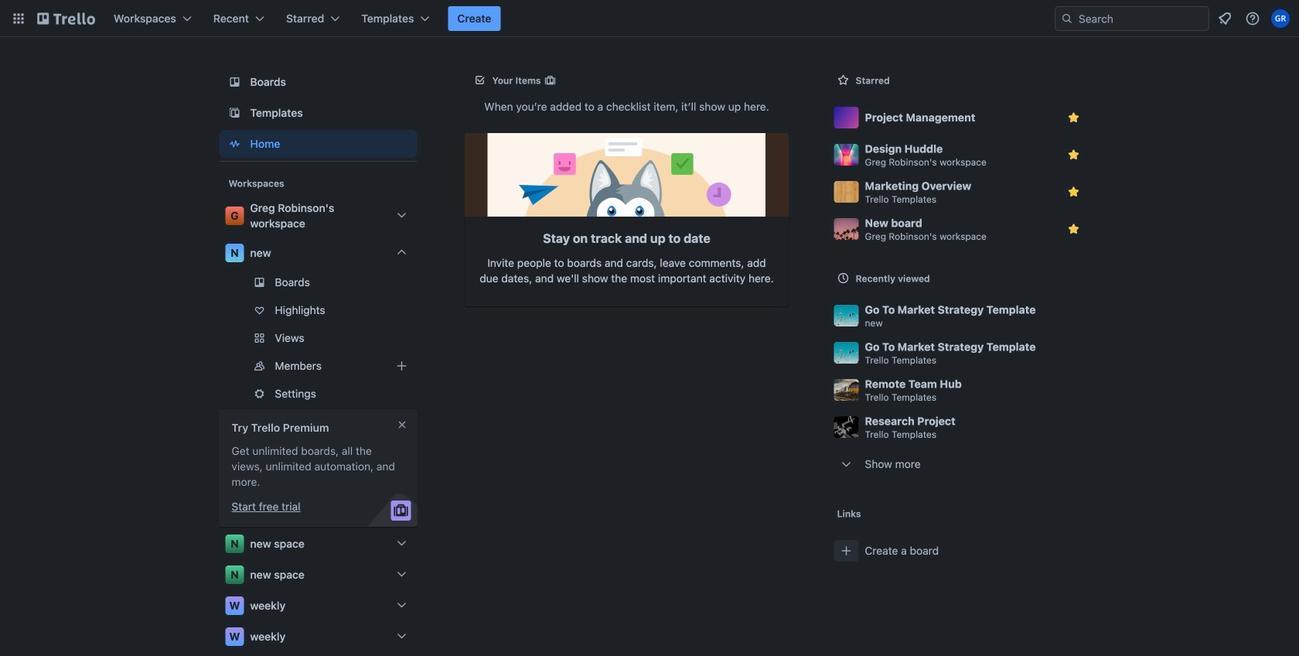 Task type: describe. For each thing, give the bounding box(es) containing it.
primary element
[[0, 0, 1300, 37]]

search image
[[1062, 12, 1074, 25]]

0 notifications image
[[1216, 9, 1235, 28]]

click to unstar design huddle. it will be removed from your starred list. image
[[1067, 147, 1082, 162]]

add image
[[393, 357, 411, 375]]

board image
[[226, 73, 244, 91]]



Task type: locate. For each thing, give the bounding box(es) containing it.
open information menu image
[[1246, 11, 1261, 26]]

template board image
[[226, 104, 244, 122]]

back to home image
[[37, 6, 95, 31]]

Search field
[[1055, 6, 1210, 31]]

greg robinson (gregrobinson96) image
[[1272, 9, 1291, 28]]

click to unstar marketing overview. it will be removed from your starred list. image
[[1067, 184, 1082, 200]]

click to unstar new board. it will be removed from your starred list. image
[[1067, 221, 1082, 237]]

home image
[[226, 135, 244, 153]]

click to unstar project management. it will be removed from your starred list. image
[[1067, 110, 1082, 125]]



Task type: vqa. For each thing, say whether or not it's contained in the screenshot.
the search image
yes



